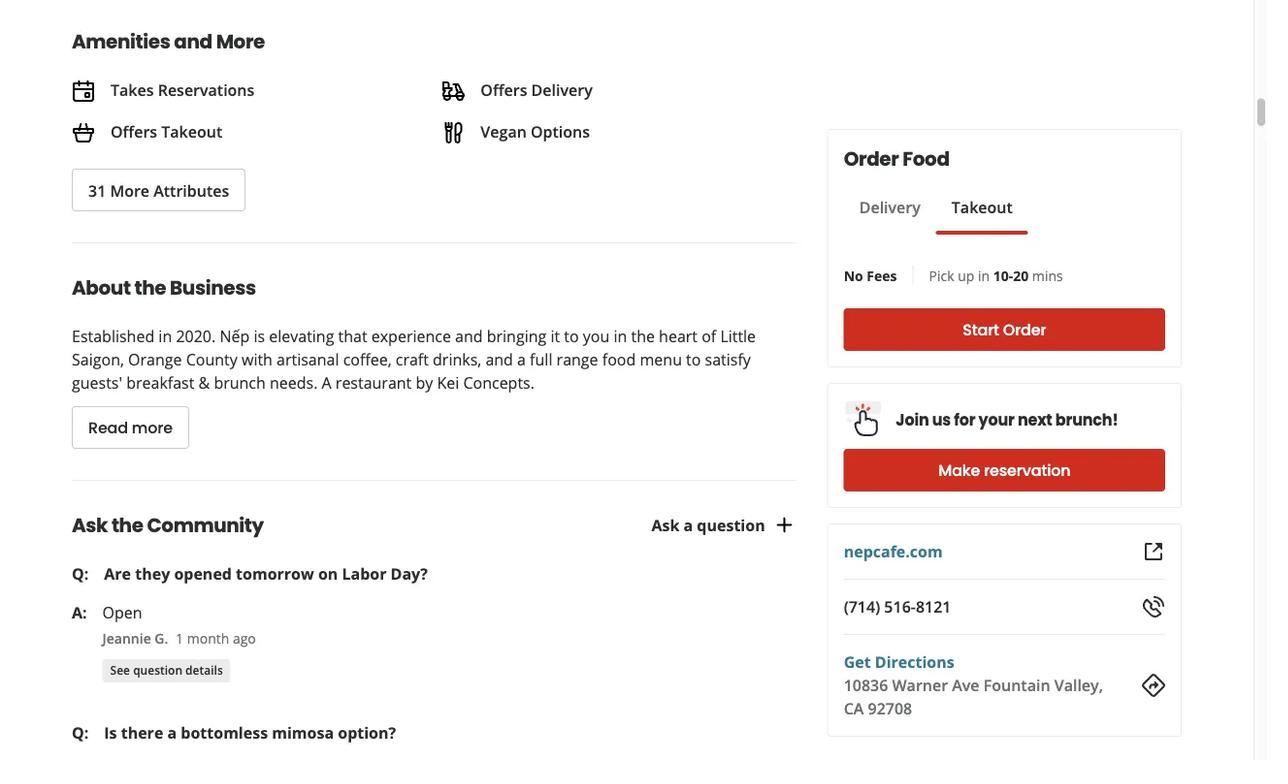 Task type: describe. For each thing, give the bounding box(es) containing it.
orange
[[128, 350, 182, 370]]

(714) 516-8121
[[844, 597, 951, 618]]

craft
[[396, 350, 429, 370]]

delivery inside amenities and more element
[[531, 79, 593, 100]]

ave
[[952, 675, 980, 696]]

coffee,
[[343, 350, 392, 370]]

get
[[844, 652, 871, 673]]

read
[[88, 417, 128, 439]]

about the business
[[72, 275, 256, 302]]

1 vertical spatial and
[[455, 326, 483, 347]]

q: for is there a bottomless mimosa option?
[[72, 723, 89, 744]]

artisanal
[[277, 350, 339, 370]]

24 shopping v2 image
[[72, 121, 95, 144]]

nepcafe.com
[[844, 541, 943, 562]]

are
[[104, 564, 131, 585]]

24 reservation v2 image
[[72, 80, 95, 103]]

business
[[170, 275, 256, 302]]

1
[[176, 630, 183, 648]]

more inside dropdown button
[[110, 180, 150, 201]]

needs.
[[270, 373, 318, 394]]

offers delivery
[[481, 79, 593, 100]]

pick up in 10-20 mins
[[929, 266, 1063, 285]]

2 vertical spatial and
[[486, 350, 513, 370]]

a inside established in 2020. nếp is elevating that experience and bringing it to you in the heart of little saigon, orange county with artisanal coffee, craft drinks, and a full range food menu to satisfy guests' breakfast & brunch needs. a restaurant by kei concepts.
[[517, 350, 526, 370]]

is
[[254, 326, 265, 347]]

get directions link
[[844, 652, 955, 673]]

established in 2020. nếp is elevating that experience and bringing it to you in the heart of little saigon, orange county with artisanal coffee, craft drinks, and a full range food menu to satisfy guests' breakfast & brunch needs. a restaurant by kei concepts.
[[72, 326, 756, 394]]

guests'
[[72, 373, 122, 394]]

options
[[531, 121, 590, 142]]

0 horizontal spatial in
[[159, 326, 172, 347]]

516-
[[884, 597, 916, 618]]

about
[[72, 275, 131, 302]]

with
[[242, 350, 273, 370]]

10-
[[993, 266, 1013, 285]]

restaurant
[[336, 373, 412, 394]]

ask for ask the community
[[72, 513, 108, 540]]

warner
[[892, 675, 948, 696]]

nepcafe.com link
[[844, 541, 943, 562]]

10836
[[844, 675, 888, 696]]

make
[[939, 460, 980, 482]]

there
[[121, 723, 163, 744]]

reservations
[[158, 79, 255, 100]]

see question details
[[110, 663, 223, 679]]

brunch!
[[1056, 410, 1118, 431]]

start order
[[963, 319, 1046, 341]]

range
[[557, 350, 598, 370]]

by
[[416, 373, 433, 394]]

details
[[185, 663, 223, 679]]

question inside the ask a question link
[[697, 515, 765, 536]]

join us for your next brunch!
[[896, 410, 1118, 431]]

concepts.
[[463, 373, 535, 394]]

0 vertical spatial to
[[564, 326, 579, 347]]

start order button
[[844, 309, 1165, 351]]

the for business
[[134, 275, 166, 302]]

takeout inside amenities and more element
[[161, 121, 222, 142]]

8121
[[916, 597, 951, 618]]

option?
[[338, 723, 396, 744]]

make reservation link
[[844, 449, 1165, 492]]

fees
[[867, 266, 897, 285]]

satisfy
[[705, 350, 751, 370]]

nếp
[[220, 326, 250, 347]]

read more
[[88, 417, 173, 439]]

reservation
[[984, 460, 1071, 482]]

open
[[102, 603, 142, 624]]

takes reservations
[[111, 79, 255, 100]]

menu
[[640, 350, 682, 370]]

next
[[1018, 410, 1053, 431]]

labor
[[342, 564, 387, 585]]

tomorrow
[[236, 564, 314, 585]]

vegan
[[481, 121, 527, 142]]

you
[[583, 326, 610, 347]]

breakfast
[[126, 373, 194, 394]]

the for community
[[111, 513, 143, 540]]

open jeannie g. 1 month ago
[[102, 603, 256, 648]]

20
[[1013, 266, 1029, 285]]

kei
[[437, 373, 459, 394]]

takeout tab panel
[[844, 235, 1028, 243]]

takes
[[111, 79, 154, 100]]

community
[[147, 513, 264, 540]]

fountain
[[984, 675, 1050, 696]]

92708
[[868, 699, 912, 720]]

1 horizontal spatial in
[[614, 326, 627, 347]]

offers for offers takeout
[[111, 121, 157, 142]]



Task type: vqa. For each thing, say whether or not it's contained in the screenshot.
Vegan
yes



Task type: locate. For each thing, give the bounding box(es) containing it.
ask for ask a question
[[652, 515, 680, 536]]

offers up vegan
[[481, 79, 527, 100]]

heart
[[659, 326, 698, 347]]

31
[[88, 180, 106, 201]]

1 horizontal spatial a
[[517, 350, 526, 370]]

ask the community element
[[41, 481, 827, 761]]

delivery down order food
[[859, 197, 921, 218]]

more up reservations
[[216, 28, 265, 55]]

1 horizontal spatial offers
[[481, 79, 527, 100]]

delivery up options
[[531, 79, 593, 100]]

0 horizontal spatial a
[[167, 723, 177, 744]]

tab list
[[844, 196, 1028, 235]]

ca
[[844, 699, 864, 720]]

offers takeout
[[111, 121, 222, 142]]

food
[[903, 146, 950, 173]]

in
[[978, 266, 990, 285], [159, 326, 172, 347], [614, 326, 627, 347]]

24 external link v2 image
[[1142, 541, 1165, 564]]

ask
[[72, 513, 108, 540], [652, 515, 680, 536]]

a left 24 add v2 icon
[[684, 515, 693, 536]]

takeout
[[161, 121, 222, 142], [952, 197, 1013, 218]]

question inside "see question details" link
[[133, 663, 182, 679]]

24 phone v2 image
[[1142, 596, 1165, 619]]

more
[[132, 417, 173, 439]]

a right there
[[167, 723, 177, 744]]

1 vertical spatial a
[[684, 515, 693, 536]]

see question details link
[[102, 660, 231, 683]]

amenities
[[72, 28, 170, 55]]

order right start
[[1003, 319, 1046, 341]]

the up are
[[111, 513, 143, 540]]

1 horizontal spatial to
[[686, 350, 701, 370]]

day?
[[391, 564, 428, 585]]

0 vertical spatial order
[[844, 146, 899, 173]]

that
[[338, 326, 367, 347]]

order food
[[844, 146, 950, 173]]

0 horizontal spatial delivery
[[531, 79, 593, 100]]

0 vertical spatial question
[[697, 515, 765, 536]]

31 more attributes button
[[72, 169, 246, 212]]

to down heart
[[686, 350, 701, 370]]

jeannie
[[102, 630, 151, 648]]

bringing
[[487, 326, 547, 347]]

2 vertical spatial a
[[167, 723, 177, 744]]

read more button
[[72, 407, 189, 450]]

on
[[318, 564, 338, 585]]

1 horizontal spatial takeout
[[952, 197, 1013, 218]]

saigon,
[[72, 350, 124, 370]]

1 horizontal spatial ask
[[652, 515, 680, 536]]

1 vertical spatial takeout
[[952, 197, 1013, 218]]

make reservation
[[939, 460, 1071, 482]]

get directions 10836 warner ave fountain valley, ca 92708
[[844, 652, 1103, 720]]

2 vertical spatial the
[[111, 513, 143, 540]]

pick
[[929, 266, 954, 285]]

the right about
[[134, 275, 166, 302]]

0 vertical spatial and
[[174, 28, 212, 55]]

0 horizontal spatial offers
[[111, 121, 157, 142]]

question left 24 add v2 icon
[[697, 515, 765, 536]]

delivery
[[531, 79, 593, 100], [859, 197, 921, 218]]

up
[[958, 266, 975, 285]]

0 horizontal spatial takeout
[[161, 121, 222, 142]]

0 vertical spatial the
[[134, 275, 166, 302]]

1 q: from the top
[[72, 564, 89, 585]]

2 q: from the top
[[72, 723, 89, 744]]

order
[[844, 146, 899, 173], [1003, 319, 1046, 341]]

a:
[[72, 603, 87, 624]]

24 add v2 image
[[773, 514, 796, 537]]

31 more attributes
[[88, 180, 229, 201]]

q: for are they opened tomorrow on labor day?
[[72, 564, 89, 585]]

2 horizontal spatial and
[[486, 350, 513, 370]]

0 vertical spatial delivery
[[531, 79, 593, 100]]

2 horizontal spatial a
[[684, 515, 693, 536]]

in right up
[[978, 266, 990, 285]]

1 vertical spatial order
[[1003, 319, 1046, 341]]

question down g.
[[133, 663, 182, 679]]

a
[[322, 373, 332, 394]]

in up "food"
[[614, 326, 627, 347]]

1 horizontal spatial and
[[455, 326, 483, 347]]

takeout up 'takeout' tab panel
[[952, 197, 1013, 218]]

amenities and more element
[[41, 0, 812, 212]]

0 vertical spatial more
[[216, 28, 265, 55]]

join
[[896, 410, 929, 431]]

1 vertical spatial the
[[631, 326, 655, 347]]

2020.
[[176, 326, 216, 347]]

the
[[134, 275, 166, 302], [631, 326, 655, 347], [111, 513, 143, 540]]

a
[[517, 350, 526, 370], [684, 515, 693, 536], [167, 723, 177, 744]]

elevating
[[269, 326, 334, 347]]

1 vertical spatial offers
[[111, 121, 157, 142]]

1 horizontal spatial order
[[1003, 319, 1046, 341]]

0 vertical spatial q:
[[72, 564, 89, 585]]

q: left is
[[72, 723, 89, 744]]

mins
[[1032, 266, 1063, 285]]

and up drinks,
[[455, 326, 483, 347]]

1 horizontal spatial question
[[697, 515, 765, 536]]

and up takes reservations
[[174, 28, 212, 55]]

the up menu
[[631, 326, 655, 347]]

drinks,
[[433, 350, 482, 370]]

are they opened tomorrow on labor day?
[[104, 564, 428, 585]]

1 vertical spatial question
[[133, 663, 182, 679]]

0 horizontal spatial question
[[133, 663, 182, 679]]

order inside "start order" button
[[1003, 319, 1046, 341]]

offers down takes
[[111, 121, 157, 142]]

the inside established in 2020. nếp is elevating that experience and bringing it to you in the heart of little saigon, orange county with artisanal coffee, craft drinks, and a full range food menu to satisfy guests' breakfast & brunch needs. a restaurant by kei concepts.
[[631, 326, 655, 347]]

ago
[[233, 630, 256, 648]]

0 horizontal spatial and
[[174, 28, 212, 55]]

amenities and more
[[72, 28, 265, 55]]

q:
[[72, 564, 89, 585], [72, 723, 89, 744]]

&
[[198, 373, 210, 394]]

they
[[135, 564, 170, 585]]

ask the community
[[72, 513, 264, 540]]

1 vertical spatial to
[[686, 350, 701, 370]]

2 horizontal spatial in
[[978, 266, 990, 285]]

more right the 31
[[110, 180, 150, 201]]

food
[[602, 350, 636, 370]]

little
[[720, 326, 756, 347]]

24 food v2 image
[[442, 121, 465, 144]]

more
[[216, 28, 265, 55], [110, 180, 150, 201]]

1 vertical spatial q:
[[72, 723, 89, 744]]

county
[[186, 350, 238, 370]]

for
[[954, 410, 976, 431]]

to
[[564, 326, 579, 347], [686, 350, 701, 370]]

order left food
[[844, 146, 899, 173]]

ask inside the ask a question link
[[652, 515, 680, 536]]

q: left are
[[72, 564, 89, 585]]

see
[[110, 663, 130, 679]]

a left full
[[517, 350, 526, 370]]

full
[[530, 350, 553, 370]]

to right it
[[564, 326, 579, 347]]

of
[[702, 326, 716, 347]]

no
[[844, 266, 863, 285]]

in up "orange"
[[159, 326, 172, 347]]

24 order v2 image
[[442, 80, 465, 103]]

ask a question link
[[652, 514, 796, 537]]

start
[[963, 319, 999, 341]]

0 vertical spatial takeout
[[161, 121, 222, 142]]

0 horizontal spatial order
[[844, 146, 899, 173]]

attributes
[[154, 180, 229, 201]]

and up concepts.
[[486, 350, 513, 370]]

1 vertical spatial more
[[110, 180, 150, 201]]

mimosa
[[272, 723, 334, 744]]

0 vertical spatial a
[[517, 350, 526, 370]]

offers for offers delivery
[[481, 79, 527, 100]]

us
[[932, 410, 951, 431]]

directions
[[875, 652, 955, 673]]

your
[[979, 410, 1015, 431]]

established
[[72, 326, 154, 347]]

it
[[551, 326, 560, 347]]

1 horizontal spatial more
[[216, 28, 265, 55]]

experience
[[371, 326, 451, 347]]

0 horizontal spatial ask
[[72, 513, 108, 540]]

0 horizontal spatial to
[[564, 326, 579, 347]]

is
[[104, 723, 117, 744]]

tab list containing delivery
[[844, 196, 1028, 235]]

0 vertical spatial offers
[[481, 79, 527, 100]]

about the business element
[[41, 243, 796, 450]]

0 horizontal spatial more
[[110, 180, 150, 201]]

24 directions v2 image
[[1142, 674, 1165, 698]]

1 horizontal spatial delivery
[[859, 197, 921, 218]]

takeout down takes reservations
[[161, 121, 222, 142]]

1 vertical spatial delivery
[[859, 197, 921, 218]]

opened
[[174, 564, 232, 585]]

valley,
[[1055, 675, 1103, 696]]

ask a question
[[652, 515, 765, 536]]

is there a bottomless mimosa option?
[[104, 723, 396, 744]]



